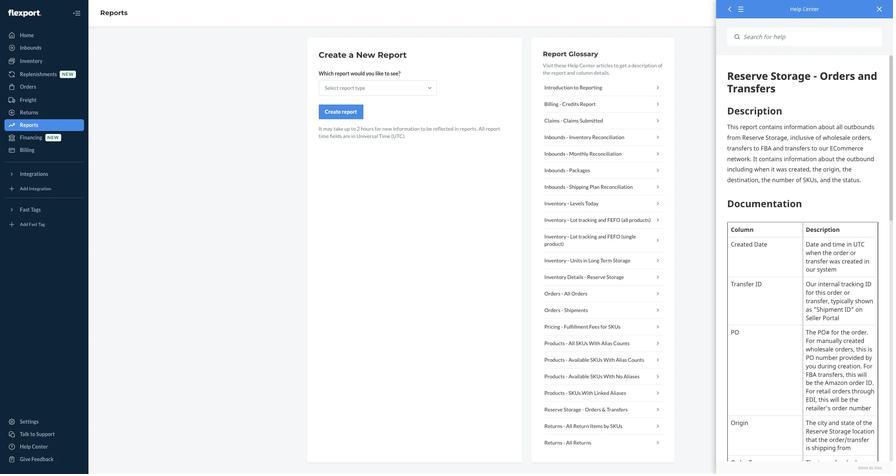 Task type: locate. For each thing, give the bounding box(es) containing it.
give
[[20, 457, 30, 463]]

skus down pricing - fulfillment fees for skus
[[576, 341, 588, 347]]

with left linked
[[582, 390, 593, 397]]

inbounds - packages
[[544, 167, 590, 174]]

alias for products - all skus with alias counts
[[601, 341, 612, 347]]

report down these
[[552, 70, 566, 76]]

inbounds down inbounds - packages
[[544, 184, 566, 190]]

new up 'time'
[[383, 126, 392, 132]]

0 vertical spatial fast
[[20, 207, 30, 213]]

and left column
[[567, 70, 575, 76]]

0 vertical spatial for
[[375, 126, 382, 132]]

2 fefo from the top
[[607, 234, 620, 240]]

- left return
[[563, 424, 565, 430]]

2 vertical spatial and
[[598, 234, 607, 240]]

0 horizontal spatial by
[[604, 424, 609, 430]]

- for inbounds - packages
[[567, 167, 568, 174]]

reconciliation down claims - claims submitted button
[[592, 134, 625, 140]]

1 vertical spatial fefo
[[607, 234, 620, 240]]

introduction to reporting
[[544, 84, 602, 91]]

1 vertical spatial add
[[20, 222, 28, 228]]

0 vertical spatial lot
[[570, 217, 578, 223]]

and inside inventory - lot tracking and fefo (single product)
[[598, 234, 607, 240]]

with for products - all skus with alias counts
[[589, 341, 600, 347]]

all for returns - all returns
[[566, 440, 572, 446]]

(all
[[621, 217, 628, 223]]

available up products - skus with linked aliases
[[569, 374, 589, 380]]

counts inside button
[[628, 357, 644, 364]]

inventory - levels today button
[[543, 196, 663, 212]]

1 vertical spatial tracking
[[579, 234, 597, 240]]

lot for inventory - lot tracking and fefo (single product)
[[570, 234, 578, 240]]

1 horizontal spatial center
[[580, 62, 595, 69]]

reconciliation down inbounds - packages button
[[601, 184, 633, 190]]

fast tags
[[20, 207, 41, 213]]

report up select report type
[[335, 70, 350, 77]]

lot
[[570, 217, 578, 223], [570, 234, 578, 240]]

tags
[[31, 207, 41, 213]]

0 horizontal spatial a
[[349, 50, 354, 60]]

- down the billing - credits report
[[561, 118, 563, 124]]

see?
[[391, 70, 401, 77]]

report left type
[[340, 85, 354, 91]]

3 products from the top
[[544, 374, 565, 380]]

- down products - all skus with alias counts
[[566, 357, 568, 364]]

report inside button
[[580, 101, 596, 107]]

fefo inside inventory - lot tracking and fefo (single product)
[[607, 234, 620, 240]]

inventory down inventory - levels today
[[544, 217, 567, 223]]

alias
[[601, 341, 612, 347], [616, 357, 627, 364]]

add for add integration
[[20, 186, 28, 192]]

2 available from the top
[[569, 374, 589, 380]]

inventory for inventory details - reserve storage
[[544, 274, 567, 281]]

1 horizontal spatial alias
[[616, 357, 627, 364]]

report up see? at the top left
[[378, 50, 407, 60]]

1 vertical spatial and
[[598, 217, 607, 223]]

inbounds
[[20, 45, 41, 51], [544, 134, 566, 140], [544, 151, 566, 157], [544, 167, 566, 174], [544, 184, 566, 190]]

1 fefo from the top
[[607, 217, 620, 223]]

create up which
[[319, 50, 347, 60]]

1 available from the top
[[569, 357, 589, 364]]

available down products - all skus with alias counts
[[569, 357, 589, 364]]

- left units
[[568, 258, 569, 264]]

inventory inside button
[[544, 258, 567, 264]]

products - skus with linked aliases
[[544, 390, 626, 397]]

to right the talk
[[30, 432, 35, 438]]

lot down inventory - levels today
[[570, 217, 578, 223]]

1 vertical spatial counts
[[628, 357, 644, 364]]

tracking
[[579, 217, 597, 223], [579, 234, 597, 240]]

aliases right no
[[624, 374, 640, 380]]

0 vertical spatial available
[[569, 357, 589, 364]]

a left new
[[349, 50, 354, 60]]

with for products - available skus with alias counts
[[604, 357, 615, 364]]

orders up the orders - shipments
[[544, 291, 561, 297]]

1 vertical spatial reserve
[[544, 407, 563, 413]]

and inside visit these help center articles to get a description of the report and column details.
[[567, 70, 575, 76]]

for up 'time'
[[375, 126, 382, 132]]

1 horizontal spatial new
[[62, 72, 74, 77]]

1 horizontal spatial help
[[568, 62, 579, 69]]

0 vertical spatial alias
[[601, 341, 612, 347]]

and
[[567, 70, 575, 76], [598, 217, 607, 223], [598, 234, 607, 240]]

1 horizontal spatial billing
[[544, 101, 559, 107]]

with for products - available skus with no aliases
[[604, 374, 615, 380]]

and for inventory - lot tracking and fefo (single product)
[[598, 234, 607, 240]]

- left the monthly
[[567, 151, 568, 157]]

help center link
[[4, 442, 84, 453]]

- for orders - all orders
[[562, 291, 563, 297]]

reconciliation for inbounds - monthly reconciliation
[[590, 151, 622, 157]]

0 vertical spatial center
[[803, 6, 819, 13]]

fast left tags
[[20, 207, 30, 213]]

- up inventory - units in long term storage
[[568, 234, 569, 240]]

in left the reports.
[[455, 126, 459, 132]]

- for pricing - fulfillment fees for skus
[[561, 324, 563, 330]]

0 vertical spatial fefo
[[607, 217, 620, 223]]

in left long
[[583, 258, 588, 264]]

home
[[20, 32, 34, 38]]

inventory inside 'link'
[[20, 58, 43, 64]]

help inside visit these help center articles to get a description of the report and column details.
[[568, 62, 579, 69]]

claims down the billing - credits report
[[544, 118, 560, 124]]

inbounds inside button
[[544, 151, 566, 157]]

1 products from the top
[[544, 341, 565, 347]]

report inside it may take up to 2 hours for new information to be reflected in reports. all report time fields are in universal time (utc).
[[486, 126, 500, 132]]

help down report glossary
[[568, 62, 579, 69]]

close navigation image
[[72, 9, 81, 18]]

articles
[[596, 62, 613, 69]]

orders up freight
[[20, 84, 36, 90]]

get
[[620, 62, 627, 69]]

1 vertical spatial reports
[[20, 122, 38, 128]]

inventory left levels
[[544, 201, 567, 207]]

2 horizontal spatial help
[[790, 6, 802, 13]]

today
[[585, 201, 599, 207]]

billing inside button
[[544, 101, 559, 107]]

storage down term
[[607, 274, 624, 281]]

1 vertical spatial help
[[568, 62, 579, 69]]

alias inside products - all skus with alias counts button
[[601, 341, 612, 347]]

billing for billing
[[20, 147, 34, 153]]

aliases
[[624, 374, 640, 380], [610, 390, 626, 397]]

0 horizontal spatial center
[[32, 444, 48, 451]]

skus down transfers
[[610, 424, 623, 430]]

1 horizontal spatial reports link
[[100, 9, 128, 17]]

center down talk to support
[[32, 444, 48, 451]]

1 vertical spatial fast
[[29, 222, 37, 228]]

fulfillment
[[564, 324, 588, 330]]

and inside button
[[598, 217, 607, 223]]

to left reporting
[[574, 84, 579, 91]]

which report would you like to see?
[[319, 70, 401, 77]]

0 vertical spatial reserve
[[587, 274, 606, 281]]

center up column
[[580, 62, 595, 69]]

center up the search search box on the right top of the page
[[803, 6, 819, 13]]

a right the get
[[628, 62, 631, 69]]

1 vertical spatial available
[[569, 374, 589, 380]]

1 vertical spatial alias
[[616, 357, 627, 364]]

1 horizontal spatial for
[[601, 324, 607, 330]]

2 lot from the top
[[570, 234, 578, 240]]

- inside 'button'
[[563, 424, 565, 430]]

1 horizontal spatial reserve
[[587, 274, 606, 281]]

inbounds down the home
[[20, 45, 41, 51]]

0 horizontal spatial billing
[[20, 147, 34, 153]]

by left "dixa"
[[870, 466, 874, 471]]

2 horizontal spatial in
[[583, 258, 588, 264]]

create report
[[325, 109, 357, 115]]

replenishments
[[20, 71, 57, 77]]

0 horizontal spatial claims
[[544, 118, 560, 124]]

by right items in the right bottom of the page
[[604, 424, 609, 430]]

skus
[[608, 324, 621, 330], [576, 341, 588, 347], [590, 357, 603, 364], [590, 374, 603, 380], [569, 390, 581, 397], [610, 424, 623, 430]]

plan
[[590, 184, 600, 190]]

products inside button
[[544, 357, 565, 364]]

create for create report
[[325, 109, 341, 115]]

counts for products - all skus with alias counts
[[613, 341, 630, 347]]

lot up units
[[570, 234, 578, 240]]

alias inside products - available skus with alias counts button
[[616, 357, 627, 364]]

1 vertical spatial help center
[[20, 444, 48, 451]]

counts for products - available skus with alias counts
[[628, 357, 644, 364]]

a inside visit these help center articles to get a description of the report and column details.
[[628, 62, 631, 69]]

skus up products - available skus with no aliases
[[590, 357, 603, 364]]

2 vertical spatial reconciliation
[[601, 184, 633, 190]]

report for create a new report
[[378, 50, 407, 60]]

all right the reports.
[[479, 126, 485, 132]]

0 vertical spatial create
[[319, 50, 347, 60]]

flexport logo image
[[8, 9, 41, 17]]

take
[[334, 126, 343, 132]]

0 horizontal spatial reports
[[20, 122, 38, 128]]

add left integration
[[20, 186, 28, 192]]

2 horizontal spatial new
[[383, 126, 392, 132]]

all
[[479, 126, 485, 132], [564, 291, 571, 297], [569, 341, 575, 347], [566, 424, 572, 430], [566, 440, 572, 446]]

1 vertical spatial by
[[870, 466, 874, 471]]

to right like
[[385, 70, 390, 77]]

settings
[[20, 419, 39, 425]]

2 products from the top
[[544, 357, 565, 364]]

0 horizontal spatial for
[[375, 126, 382, 132]]

skus up reserve storage - orders & transfers
[[569, 390, 581, 397]]

- down inventory - levels today
[[568, 217, 569, 223]]

all for returns - all return items by skus
[[566, 424, 572, 430]]

inventory for inventory - levels today
[[544, 201, 567, 207]]

1 tracking from the top
[[579, 217, 597, 223]]

- down returns - all return items by skus
[[563, 440, 565, 446]]

tracking inside button
[[579, 217, 597, 223]]

1 vertical spatial reconciliation
[[590, 151, 622, 157]]

fefo inside inventory - lot tracking and fefo (all products) button
[[607, 217, 620, 223]]

all inside it may take up to 2 hours for new information to be reflected in reports. all report time fields are in universal time (utc).
[[479, 126, 485, 132]]

1 horizontal spatial reports
[[100, 9, 128, 17]]

inbounds - monthly reconciliation
[[544, 151, 622, 157]]

- for inbounds - shipping plan reconciliation
[[567, 184, 568, 190]]

help center up the search search box on the right top of the page
[[790, 6, 819, 13]]

&
[[602, 407, 606, 413]]

available for products - available skus with no aliases
[[569, 374, 589, 380]]

2 add from the top
[[20, 222, 28, 228]]

report up these
[[543, 50, 567, 58]]

returns for returns - all returns
[[544, 440, 563, 446]]

- left credits
[[560, 101, 561, 107]]

new up the orders link
[[62, 72, 74, 77]]

1 lot from the top
[[570, 217, 578, 223]]

0 horizontal spatial report
[[378, 50, 407, 60]]

for inside button
[[601, 324, 607, 330]]

all down returns - all return items by skus
[[566, 440, 572, 446]]

report for which report would you like to see?
[[335, 70, 350, 77]]

inventory up replenishments
[[20, 58, 43, 64]]

skus down products - available skus with alias counts
[[590, 374, 603, 380]]

lot for inventory - lot tracking and fefo (all products)
[[570, 217, 578, 223]]

1 vertical spatial reports link
[[4, 119, 84, 131]]

2 vertical spatial new
[[47, 135, 59, 141]]

0 vertical spatial billing
[[544, 101, 559, 107]]

reserve storage - orders & transfers button
[[543, 402, 663, 419]]

- for products - available skus with alias counts
[[566, 357, 568, 364]]

1 vertical spatial for
[[601, 324, 607, 330]]

orders for orders
[[20, 84, 36, 90]]

storage up return
[[564, 407, 581, 413]]

1 vertical spatial center
[[580, 62, 595, 69]]

help up the search search box on the right top of the page
[[790, 6, 802, 13]]

billing
[[544, 101, 559, 107], [20, 147, 34, 153]]

introduction to reporting button
[[543, 80, 663, 96]]

inbounds down claims - claims submitted
[[544, 134, 566, 140]]

fefo left (all
[[607, 217, 620, 223]]

items
[[590, 424, 603, 430]]

1 vertical spatial lot
[[570, 234, 578, 240]]

- left shipping
[[567, 184, 568, 190]]

report for create report
[[342, 109, 357, 115]]

new for financing
[[47, 135, 59, 141]]

inventory
[[20, 58, 43, 64], [569, 134, 591, 140], [544, 201, 567, 207], [544, 217, 567, 223], [544, 234, 567, 240], [544, 258, 567, 264], [544, 274, 567, 281]]

1 add from the top
[[20, 186, 28, 192]]

billing down financing
[[20, 147, 34, 153]]

0 vertical spatial reconciliation
[[592, 134, 625, 140]]

0 horizontal spatial help center
[[20, 444, 48, 451]]

2 vertical spatial in
[[583, 258, 588, 264]]

- for inventory - levels today
[[568, 201, 569, 207]]

integrations button
[[4, 168, 84, 180]]

alias up no
[[616, 357, 627, 364]]

counts inside button
[[613, 341, 630, 347]]

- up reserve storage - orders & transfers
[[566, 390, 568, 397]]

1 vertical spatial in
[[351, 133, 356, 139]]

inbounds left "packages"
[[544, 167, 566, 174]]

to inside button
[[30, 432, 35, 438]]

0 vertical spatial tracking
[[579, 217, 597, 223]]

report
[[378, 50, 407, 60], [543, 50, 567, 58], [580, 101, 596, 107]]

1 vertical spatial create
[[325, 109, 341, 115]]

tracking down 'today'
[[579, 217, 597, 223]]

1 horizontal spatial help center
[[790, 6, 819, 13]]

orders link
[[4, 81, 84, 93]]

1 horizontal spatial by
[[870, 466, 874, 471]]

all down fulfillment
[[569, 341, 575, 347]]

- left shipments
[[562, 307, 563, 314]]

reconciliation down the inbounds - inventory reconciliation button
[[590, 151, 622, 157]]

these
[[554, 62, 567, 69]]

0 vertical spatial by
[[604, 424, 609, 430]]

claims
[[544, 118, 560, 124], [564, 118, 579, 124]]

0 vertical spatial and
[[567, 70, 575, 76]]

create up may
[[325, 109, 341, 115]]

1 vertical spatial a
[[628, 62, 631, 69]]

report up up
[[342, 109, 357, 115]]

fefo left (single
[[607, 234, 620, 240]]

1 vertical spatial storage
[[607, 274, 624, 281]]

2 vertical spatial help
[[20, 444, 31, 451]]

inbounds up inbounds - packages
[[544, 151, 566, 157]]

- for products - available skus with no aliases
[[566, 374, 568, 380]]

select report type
[[325, 85, 365, 91]]

products for products - all skus with alias counts
[[544, 341, 565, 347]]

reserve
[[587, 274, 606, 281], [544, 407, 563, 413]]

inventory down the product)
[[544, 258, 567, 264]]

2 vertical spatial storage
[[564, 407, 581, 413]]

report inside button
[[342, 109, 357, 115]]

- up the orders - shipments
[[562, 291, 563, 297]]

storage inside inventory - units in long term storage button
[[613, 258, 631, 264]]

1 vertical spatial new
[[383, 126, 392, 132]]

fast left tag
[[29, 222, 37, 228]]

0 horizontal spatial alias
[[601, 341, 612, 347]]

0 vertical spatial counts
[[613, 341, 630, 347]]

report for billing - credits report
[[580, 101, 596, 107]]

products)
[[629, 217, 651, 223]]

which
[[319, 70, 334, 77]]

with down products - all skus with alias counts button
[[604, 357, 615, 364]]

inventory inside inventory - lot tracking and fefo (single product)
[[544, 234, 567, 240]]

in inside button
[[583, 258, 588, 264]]

returns
[[20, 109, 38, 116], [544, 424, 563, 430], [544, 440, 563, 446], [573, 440, 591, 446]]

all inside button
[[569, 341, 575, 347]]

2 horizontal spatial report
[[580, 101, 596, 107]]

talk to support button
[[4, 429, 84, 441]]

- down claims - claims submitted
[[567, 134, 568, 140]]

financing
[[20, 135, 42, 141]]

reserve up returns - all return items by skus
[[544, 407, 563, 413]]

report glossary
[[543, 50, 598, 58]]

0 vertical spatial help center
[[790, 6, 819, 13]]

for right fees
[[601, 324, 607, 330]]

to left the get
[[614, 62, 619, 69]]

with left no
[[604, 374, 615, 380]]

inventory - lot tracking and fefo (single product) button
[[543, 229, 663, 253]]

with inside button
[[604, 357, 615, 364]]

reconciliation inside button
[[590, 151, 622, 157]]

products - available skus with alias counts button
[[543, 352, 663, 369]]

0 horizontal spatial new
[[47, 135, 59, 141]]

4 products from the top
[[544, 390, 565, 397]]

fefo
[[607, 217, 620, 223], [607, 234, 620, 240]]

available
[[569, 357, 589, 364], [569, 374, 589, 380]]

lot inside button
[[570, 217, 578, 223]]

in right are
[[351, 133, 356, 139]]

- down fulfillment
[[566, 341, 568, 347]]

0 vertical spatial storage
[[613, 258, 631, 264]]

0 vertical spatial add
[[20, 186, 28, 192]]

tag
[[38, 222, 45, 228]]

fast tags button
[[4, 204, 84, 216]]

for
[[375, 126, 382, 132], [601, 324, 607, 330]]

orders up pricing
[[544, 307, 561, 314]]

billing - credits report button
[[543, 96, 663, 113]]

tracking down inventory - lot tracking and fefo (all products)
[[579, 234, 597, 240]]

levels
[[570, 201, 584, 207]]

storage
[[613, 258, 631, 264], [607, 274, 624, 281], [564, 407, 581, 413]]

all up the orders - shipments
[[564, 291, 571, 297]]

add fast tag
[[20, 222, 45, 228]]

available inside button
[[569, 357, 589, 364]]

2 tracking from the top
[[579, 234, 597, 240]]

1 horizontal spatial a
[[628, 62, 631, 69]]

returns - all returns
[[544, 440, 591, 446]]

1 horizontal spatial claims
[[564, 118, 579, 124]]

elevio by dixa
[[858, 466, 882, 471]]

create
[[319, 50, 347, 60], [325, 109, 341, 115]]

tracking inside inventory - lot tracking and fefo (single product)
[[579, 234, 597, 240]]

- for inbounds - inventory reconciliation
[[567, 134, 568, 140]]

- inside inventory - lot tracking and fefo (single product)
[[568, 234, 569, 240]]

available for products - available skus with alias counts
[[569, 357, 589, 364]]

1 horizontal spatial report
[[543, 50, 567, 58]]

2 horizontal spatial center
[[803, 6, 819, 13]]

inventory - lot tracking and fefo (single product)
[[544, 234, 636, 247]]

lot inside inventory - lot tracking and fefo (single product)
[[570, 234, 578, 240]]

returns inside 'button'
[[544, 424, 563, 430]]

inbounds for inbounds - monthly reconciliation
[[544, 151, 566, 157]]

for inside it may take up to 2 hours for new information to be reflected in reports. all report time fields are in universal time (utc).
[[375, 126, 382, 132]]

available inside button
[[569, 374, 589, 380]]

freight
[[20, 97, 37, 103]]

create inside button
[[325, 109, 341, 115]]

orders inside button
[[544, 307, 561, 314]]

new up billing link
[[47, 135, 59, 141]]

all inside 'button'
[[566, 424, 572, 430]]

0 vertical spatial a
[[349, 50, 354, 60]]

shipping
[[569, 184, 589, 190]]

2 vertical spatial center
[[32, 444, 48, 451]]

- left levels
[[568, 201, 569, 207]]

1 horizontal spatial in
[[455, 126, 459, 132]]

0 vertical spatial new
[[62, 72, 74, 77]]

1 vertical spatial billing
[[20, 147, 34, 153]]

- right pricing
[[561, 324, 563, 330]]



Task type: vqa. For each thing, say whether or not it's contained in the screenshot.
leftmost TERMS
no



Task type: describe. For each thing, give the bounding box(es) containing it.
inventory for inventory - lot tracking and fefo (single product)
[[544, 234, 567, 240]]

orders inside button
[[585, 407, 601, 413]]

to inside button
[[574, 84, 579, 91]]

inventory - units in long term storage button
[[543, 253, 663, 270]]

inventory - lot tracking and fefo (all products)
[[544, 217, 651, 223]]

orders - shipments button
[[543, 303, 663, 319]]

credits
[[562, 101, 579, 107]]

time
[[319, 133, 329, 139]]

2
[[357, 126, 360, 132]]

- for returns - all returns
[[563, 440, 565, 446]]

transfers
[[607, 407, 628, 413]]

inventory link
[[4, 55, 84, 67]]

fefo for (all
[[607, 217, 620, 223]]

new
[[356, 50, 375, 60]]

0 vertical spatial reports
[[100, 9, 128, 17]]

fast inside fast tags dropdown button
[[20, 207, 30, 213]]

report for select report type
[[340, 85, 354, 91]]

integrations
[[20, 171, 48, 177]]

reflected
[[433, 126, 454, 132]]

term
[[601, 258, 612, 264]]

0 horizontal spatial reports link
[[4, 119, 84, 131]]

inbounds - inventory reconciliation
[[544, 134, 625, 140]]

inventory for inventory - units in long term storage
[[544, 258, 567, 264]]

products - skus with linked aliases button
[[543, 386, 663, 402]]

products - all skus with alias counts
[[544, 341, 630, 347]]

2 claims from the left
[[564, 118, 579, 124]]

introduction
[[544, 84, 573, 91]]

tracking for (all
[[579, 217, 597, 223]]

0 horizontal spatial in
[[351, 133, 356, 139]]

the
[[543, 70, 551, 76]]

reconciliation for inbounds - inventory reconciliation
[[592, 134, 625, 140]]

orders - all orders button
[[543, 286, 663, 303]]

0 vertical spatial help
[[790, 6, 802, 13]]

integration
[[29, 186, 51, 192]]

billing for billing - credits report
[[544, 101, 559, 107]]

dixa
[[875, 466, 882, 471]]

- for billing - credits report
[[560, 101, 561, 107]]

0 vertical spatial reports link
[[100, 9, 128, 17]]

of
[[658, 62, 663, 69]]

- for inventory - units in long term storage
[[568, 258, 569, 264]]

packages
[[569, 167, 590, 174]]

create for create a new report
[[319, 50, 347, 60]]

would
[[351, 70, 365, 77]]

elevio
[[858, 466, 869, 471]]

information
[[393, 126, 420, 132]]

skus inside 'button'
[[610, 424, 623, 430]]

pricing
[[544, 324, 560, 330]]

up
[[344, 126, 350, 132]]

it may take up to 2 hours for new information to be reflected in reports. all report time fields are in universal time (utc).
[[319, 126, 500, 139]]

are
[[343, 133, 350, 139]]

product)
[[544, 241, 564, 247]]

glossary
[[569, 50, 598, 58]]

returns - all returns button
[[543, 435, 663, 452]]

products - available skus with alias counts
[[544, 357, 644, 364]]

skus down orders - shipments button
[[608, 324, 621, 330]]

products for products - skus with linked aliases
[[544, 390, 565, 397]]

orders up shipments
[[572, 291, 588, 297]]

Search search field
[[740, 28, 882, 46]]

monthly
[[569, 151, 589, 157]]

report inside visit these help center articles to get a description of the report and column details.
[[552, 70, 566, 76]]

returns link
[[4, 107, 84, 119]]

all for orders - all orders
[[564, 291, 571, 297]]

- for orders - shipments
[[562, 307, 563, 314]]

- for returns - all return items by skus
[[563, 424, 565, 430]]

(utc).
[[391, 133, 406, 139]]

all for products - all skus with alias counts
[[569, 341, 575, 347]]

inventory for inventory - lot tracking and fefo (all products)
[[544, 217, 567, 223]]

freight link
[[4, 94, 84, 106]]

linked
[[594, 390, 609, 397]]

talk to support
[[20, 432, 55, 438]]

details.
[[594, 70, 610, 76]]

(single
[[621, 234, 636, 240]]

fields
[[330, 133, 342, 139]]

inbounds - shipping plan reconciliation button
[[543, 179, 663, 196]]

hours
[[361, 126, 374, 132]]

inbounds for inbounds - shipping plan reconciliation
[[544, 184, 566, 190]]

reports.
[[460, 126, 478, 132]]

center inside visit these help center articles to get a description of the report and column details.
[[580, 62, 595, 69]]

- for products - skus with linked aliases
[[566, 390, 568, 397]]

inbounds - shipping plan reconciliation
[[544, 184, 633, 190]]

visit these help center articles to get a description of the report and column details.
[[543, 62, 663, 76]]

inventory up the monthly
[[569, 134, 591, 140]]

create a new report
[[319, 50, 407, 60]]

inventory - levels today
[[544, 201, 599, 207]]

inbounds - inventory reconciliation button
[[543, 129, 663, 146]]

fast inside add fast tag link
[[29, 222, 37, 228]]

products for products - available skus with no aliases
[[544, 374, 565, 380]]

center inside help center link
[[32, 444, 48, 451]]

orders for orders - all orders
[[544, 291, 561, 297]]

settings link
[[4, 417, 84, 428]]

it
[[319, 126, 322, 132]]

returns for returns
[[20, 109, 38, 116]]

add integration link
[[4, 183, 84, 195]]

alias for products - available skus with alias counts
[[616, 357, 627, 364]]

you
[[366, 70, 374, 77]]

to left 2
[[351, 126, 356, 132]]

universal
[[357, 133, 378, 139]]

like
[[375, 70, 384, 77]]

to left the be
[[421, 126, 426, 132]]

0 vertical spatial aliases
[[624, 374, 640, 380]]

by inside 'elevio by dixa' link
[[870, 466, 874, 471]]

1 vertical spatial aliases
[[610, 390, 626, 397]]

inbounds - packages button
[[543, 163, 663, 179]]

inbounds for inbounds - inventory reconciliation
[[544, 134, 566, 140]]

0 horizontal spatial help
[[20, 444, 31, 451]]

products - available skus with no aliases
[[544, 374, 640, 380]]

claims - claims submitted
[[544, 118, 603, 124]]

inbounds for inbounds - packages
[[544, 167, 566, 174]]

fefo for (single
[[607, 234, 620, 240]]

be
[[427, 126, 432, 132]]

inventory - units in long term storage
[[544, 258, 631, 264]]

0 vertical spatial in
[[455, 126, 459, 132]]

- up returns - all return items by skus
[[582, 407, 584, 413]]

long
[[589, 258, 600, 264]]

returns for returns - all return items by skus
[[544, 424, 563, 430]]

home link
[[4, 29, 84, 41]]

products - available skus with no aliases button
[[543, 369, 663, 386]]

- right the details
[[585, 274, 586, 281]]

description
[[632, 62, 657, 69]]

- for inbounds - monthly reconciliation
[[567, 151, 568, 157]]

create report button
[[319, 105, 363, 119]]

support
[[36, 432, 55, 438]]

reserve storage - orders & transfers
[[544, 407, 628, 413]]

give feedback button
[[4, 454, 84, 466]]

inventory details - reserve storage button
[[543, 270, 663, 286]]

tracking for (single
[[579, 234, 597, 240]]

to inside visit these help center articles to get a description of the report and column details.
[[614, 62, 619, 69]]

reporting
[[580, 84, 602, 91]]

storage inside reserve storage - orders & transfers button
[[564, 407, 581, 413]]

by inside returns - all return items by skus 'button'
[[604, 424, 609, 430]]

storage inside inventory details - reserve storage button
[[607, 274, 624, 281]]

inventory for inventory
[[20, 58, 43, 64]]

new for replenishments
[[62, 72, 74, 77]]

products for products - available skus with alias counts
[[544, 357, 565, 364]]

inventory - lot tracking and fefo (all products) button
[[543, 212, 663, 229]]

inbounds - monthly reconciliation button
[[543, 146, 663, 163]]

billing link
[[4, 145, 84, 156]]

add for add fast tag
[[20, 222, 28, 228]]

- for claims - claims submitted
[[561, 118, 563, 124]]

billing - credits report
[[544, 101, 596, 107]]

feedback
[[31, 457, 54, 463]]

- for inventory - lot tracking and fefo (all products)
[[568, 217, 569, 223]]

1 claims from the left
[[544, 118, 560, 124]]

fees
[[589, 324, 600, 330]]

0 horizontal spatial reserve
[[544, 407, 563, 413]]

talk
[[20, 432, 29, 438]]

returns - all return items by skus
[[544, 424, 623, 430]]

new inside it may take up to 2 hours for new information to be reflected in reports. all report time fields are in universal time (utc).
[[383, 126, 392, 132]]

- for inventory - lot tracking and fefo (single product)
[[568, 234, 569, 240]]

give feedback
[[20, 457, 54, 463]]

time
[[379, 133, 390, 139]]

orders for orders - shipments
[[544, 307, 561, 314]]

inbounds for inbounds
[[20, 45, 41, 51]]

may
[[323, 126, 333, 132]]

and for inventory - lot tracking and fefo (all products)
[[598, 217, 607, 223]]

- for products - all skus with alias counts
[[566, 341, 568, 347]]



